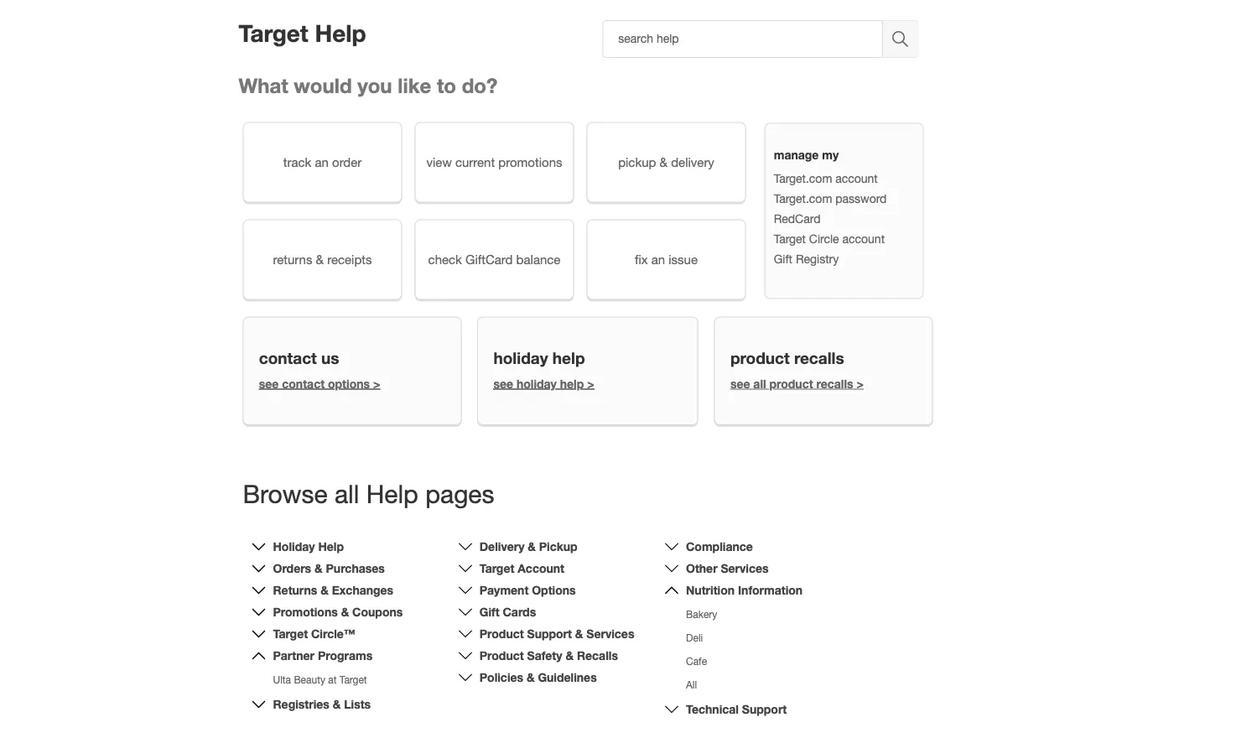Task type: describe. For each thing, give the bounding box(es) containing it.
1 vertical spatial help
[[366, 479, 419, 508]]

delivery
[[671, 155, 715, 169]]

policies & guidelines
[[480, 671, 597, 685]]

0 horizontal spatial gift
[[480, 605, 500, 619]]

1 vertical spatial contact
[[282, 377, 325, 391]]

an for track
[[315, 155, 329, 169]]

guidelines
[[538, 671, 597, 685]]

& up recalls
[[575, 627, 584, 641]]

technical support link
[[686, 703, 787, 716]]

other services link
[[686, 562, 769, 575]]

other services
[[686, 562, 769, 575]]

gift registry link
[[774, 252, 839, 266]]

see all product recalls > link
[[731, 377, 864, 391]]

see contact options > link
[[259, 377, 380, 391]]

returns
[[273, 583, 317, 597]]

promotions & coupons
[[273, 605, 403, 619]]

options
[[532, 583, 576, 597]]

1 vertical spatial holiday
[[517, 377, 557, 391]]

lists
[[344, 698, 371, 711]]

see contact options >
[[259, 377, 380, 391]]

all for browse
[[335, 479, 359, 508]]

& for exchanges
[[321, 583, 329, 597]]

fix an issue link
[[587, 219, 746, 300]]

view current promotions link
[[415, 122, 574, 203]]

what would you like to do?
[[239, 73, 498, 97]]

target for target circle™
[[273, 627, 308, 641]]

all link
[[686, 679, 697, 691]]

nutrition information
[[686, 583, 803, 597]]

would
[[294, 73, 352, 97]]

policies & guidelines link
[[480, 671, 597, 685]]

policies
[[480, 671, 524, 685]]

us
[[321, 349, 339, 368]]

registry
[[796, 252, 839, 266]]

0 vertical spatial help
[[553, 349, 585, 368]]

search help text field
[[603, 20, 884, 58]]

all for see
[[754, 377, 767, 391]]

> for help
[[587, 377, 595, 391]]

view
[[427, 155, 452, 169]]

help for target help
[[315, 19, 366, 47]]

target.com password link
[[774, 192, 887, 205]]

circle™
[[311, 627, 356, 641]]

1 vertical spatial recalls
[[817, 377, 854, 391]]

balance
[[517, 252, 561, 267]]

3 > from the left
[[857, 377, 864, 391]]

technical
[[686, 703, 739, 716]]

cafe link
[[686, 656, 707, 667]]

gift inside target.com account target.com password redcard target circle account gift registry
[[774, 252, 793, 266]]

other
[[686, 562, 718, 575]]

fix an issue
[[635, 252, 698, 267]]

recalls
[[577, 649, 618, 663]]

view current promotions
[[427, 155, 563, 169]]

to
[[437, 73, 456, 97]]

& for coupons
[[341, 605, 349, 619]]

my
[[822, 148, 839, 162]]

gift cards
[[480, 605, 536, 619]]

returns & exchanges link
[[273, 583, 394, 597]]

0 vertical spatial contact
[[259, 349, 317, 368]]

technical support
[[686, 703, 787, 716]]

check giftcard balance link
[[415, 219, 574, 300]]

safety
[[527, 649, 563, 663]]

& up guidelines
[[566, 649, 574, 663]]

& for purchases
[[315, 562, 323, 575]]

compliance
[[686, 540, 753, 554]]

target.com account link
[[774, 171, 878, 185]]

cards
[[503, 605, 536, 619]]

promotions
[[273, 605, 338, 619]]

3 see from the left
[[731, 377, 750, 391]]

check
[[428, 252, 462, 267]]

redcard link
[[774, 212, 821, 226]]

pickup
[[618, 155, 656, 169]]

product recalls
[[731, 349, 845, 368]]

& for delivery
[[660, 155, 668, 169]]

see holiday help > link
[[494, 377, 595, 391]]

target for target account
[[480, 562, 515, 575]]

target circle™
[[273, 627, 356, 641]]

manage
[[774, 148, 819, 162]]

fix
[[635, 252, 648, 267]]

partner programs
[[273, 649, 373, 663]]

ulta beauty at target
[[273, 674, 367, 686]]

registries & lists
[[273, 698, 371, 711]]

help for holiday help
[[318, 540, 344, 554]]

holiday
[[273, 540, 315, 554]]

what
[[239, 73, 288, 97]]

options
[[328, 377, 370, 391]]

partner
[[273, 649, 315, 663]]

bakery
[[686, 609, 718, 620]]

target inside target.com account target.com password redcard target circle account gift registry
[[774, 232, 806, 246]]

contact us
[[259, 349, 339, 368]]

cafe
[[686, 656, 707, 667]]

compliance link
[[686, 540, 753, 554]]

0 vertical spatial product
[[731, 349, 790, 368]]

holiday help link
[[273, 540, 344, 554]]

track an order link
[[243, 122, 402, 203]]



Task type: locate. For each thing, give the bounding box(es) containing it.
& left lists
[[333, 698, 341, 711]]

1 horizontal spatial an
[[652, 252, 665, 267]]

see all product recalls >
[[731, 377, 864, 391]]

target down delivery
[[480, 562, 515, 575]]

& down safety
[[527, 671, 535, 685]]

ulta
[[273, 674, 291, 686]]

recalls down product recalls on the right of the page
[[817, 377, 854, 391]]

1 horizontal spatial see
[[494, 377, 514, 391]]

& up circle™
[[341, 605, 349, 619]]

target for target help
[[239, 19, 309, 47]]

1 vertical spatial an
[[652, 252, 665, 267]]

holiday help
[[494, 349, 585, 368]]

0 vertical spatial services
[[721, 562, 769, 575]]

track an order
[[283, 155, 362, 169]]

see down contact us
[[259, 377, 279, 391]]

all
[[754, 377, 767, 391], [335, 479, 359, 508]]

information
[[738, 583, 803, 597]]

2 see from the left
[[494, 377, 514, 391]]

target down redcard link
[[774, 232, 806, 246]]

product up policies
[[480, 649, 524, 663]]

order
[[332, 155, 362, 169]]

coupons
[[352, 605, 403, 619]]

1 horizontal spatial gift
[[774, 252, 793, 266]]

an for fix
[[652, 252, 665, 267]]

delivery
[[480, 540, 525, 554]]

purchases
[[326, 562, 385, 575]]

gift down payment
[[480, 605, 500, 619]]

target.com up redcard link
[[774, 192, 833, 205]]

0 horizontal spatial an
[[315, 155, 329, 169]]

1 horizontal spatial all
[[754, 377, 767, 391]]

& up account
[[528, 540, 536, 554]]

0 vertical spatial an
[[315, 155, 329, 169]]

1 vertical spatial product
[[480, 649, 524, 663]]

gift left registry on the right of the page
[[774, 252, 793, 266]]

nutrition information link
[[686, 583, 803, 597]]

help down holiday help
[[560, 377, 584, 391]]

2 target.com from the top
[[774, 192, 833, 205]]

product for product support & services
[[480, 627, 524, 641]]

& down holiday help link
[[315, 562, 323, 575]]

see for holiday help
[[494, 377, 514, 391]]

0 horizontal spatial all
[[335, 479, 359, 508]]

& down orders & purchases link
[[321, 583, 329, 597]]

target.com down manage my
[[774, 171, 833, 185]]

ulta beauty at target link
[[273, 674, 367, 686]]

target circle™ link
[[273, 627, 356, 641]]

holiday up see holiday help >
[[494, 349, 548, 368]]

help up would at the left of the page
[[315, 19, 366, 47]]

current
[[456, 155, 495, 169]]

product down product recalls on the right of the page
[[770, 377, 814, 391]]

do?
[[462, 73, 498, 97]]

1 horizontal spatial >
[[587, 377, 595, 391]]

orders & purchases link
[[273, 562, 385, 575]]

target up 'what'
[[239, 19, 309, 47]]

target
[[239, 19, 309, 47], [774, 232, 806, 246], [480, 562, 515, 575], [273, 627, 308, 641], [340, 674, 367, 686]]

product down the gift cards
[[480, 627, 524, 641]]

deli link
[[686, 632, 703, 644]]

1 vertical spatial account
[[843, 232, 885, 246]]

1 vertical spatial gift
[[480, 605, 500, 619]]

target right at
[[340, 674, 367, 686]]

at
[[328, 674, 337, 686]]

pages
[[426, 479, 495, 508]]

0 horizontal spatial see
[[259, 377, 279, 391]]

2 horizontal spatial see
[[731, 377, 750, 391]]

support up product safety & recalls
[[527, 627, 572, 641]]

1 product from the top
[[480, 627, 524, 641]]

product for product safety & recalls
[[480, 649, 524, 663]]

1 target.com from the top
[[774, 171, 833, 185]]

> for us
[[373, 377, 380, 391]]

delivery & pickup link
[[480, 540, 578, 554]]

product up the see all product recalls >
[[731, 349, 790, 368]]

target up the partner
[[273, 627, 308, 641]]

exchanges
[[332, 583, 394, 597]]

browse all help pages
[[243, 479, 495, 508]]

holiday
[[494, 349, 548, 368], [517, 377, 557, 391]]

pickup & delivery
[[618, 155, 715, 169]]

0 vertical spatial target.com
[[774, 171, 833, 185]]

an right "track"
[[315, 155, 329, 169]]

product safety & recalls link
[[480, 649, 618, 663]]

see down holiday help
[[494, 377, 514, 391]]

giftcard
[[466, 252, 513, 267]]

0 vertical spatial all
[[754, 377, 767, 391]]

& for lists
[[333, 698, 341, 711]]

0 vertical spatial account
[[836, 171, 878, 185]]

1 see from the left
[[259, 377, 279, 391]]

& for pickup
[[528, 540, 536, 554]]

2 > from the left
[[587, 377, 595, 391]]

1 vertical spatial help
[[560, 377, 584, 391]]

see holiday help >
[[494, 377, 595, 391]]

2 horizontal spatial >
[[857, 377, 864, 391]]

holiday help
[[273, 540, 344, 554]]

support for technical
[[742, 703, 787, 716]]

bakery link
[[686, 609, 718, 620]]

account
[[836, 171, 878, 185], [843, 232, 885, 246]]

support right technical
[[742, 703, 787, 716]]

returns & receipts link
[[243, 219, 402, 300]]

1 > from the left
[[373, 377, 380, 391]]

1 horizontal spatial services
[[721, 562, 769, 575]]

pickup
[[539, 540, 578, 554]]

0 vertical spatial recalls
[[794, 349, 845, 368]]

track
[[283, 155, 312, 169]]

product
[[480, 627, 524, 641], [480, 649, 524, 663]]

target.com account target.com password redcard target circle account gift registry
[[774, 171, 887, 266]]

1 vertical spatial support
[[742, 703, 787, 716]]

target account link
[[480, 562, 565, 575]]

you
[[358, 73, 392, 97]]

0 vertical spatial product
[[480, 627, 524, 641]]

see for contact us
[[259, 377, 279, 391]]

0 vertical spatial help
[[315, 19, 366, 47]]

returns & exchanges
[[273, 583, 394, 597]]

orders & purchases
[[273, 562, 385, 575]]

&
[[660, 155, 668, 169], [316, 252, 324, 267], [528, 540, 536, 554], [315, 562, 323, 575], [321, 583, 329, 597], [341, 605, 349, 619], [575, 627, 584, 641], [566, 649, 574, 663], [527, 671, 535, 685], [333, 698, 341, 711]]

2 vertical spatial help
[[318, 540, 344, 554]]

gift
[[774, 252, 793, 266], [480, 605, 500, 619]]

manage my
[[774, 148, 839, 162]]

gift cards link
[[480, 605, 536, 619]]

1 horizontal spatial support
[[742, 703, 787, 716]]

an inside "link"
[[315, 155, 329, 169]]

& for receipts
[[316, 252, 324, 267]]

returns & receipts
[[273, 252, 372, 267]]

contact down contact us
[[282, 377, 325, 391]]

1 vertical spatial services
[[587, 627, 635, 641]]

& right returns
[[316, 252, 324, 267]]

0 vertical spatial holiday
[[494, 349, 548, 368]]

holiday down holiday help
[[517, 377, 557, 391]]

all
[[686, 679, 697, 691]]

1 vertical spatial product
[[770, 377, 814, 391]]

like
[[398, 73, 431, 97]]

all right browse at left
[[335, 479, 359, 508]]

see down product recalls on the right of the page
[[731, 377, 750, 391]]

0 horizontal spatial support
[[527, 627, 572, 641]]

help left pages on the bottom left of the page
[[366, 479, 419, 508]]

2 product from the top
[[480, 649, 524, 663]]

help up see holiday help >
[[553, 349, 585, 368]]

promotions & coupons link
[[273, 605, 403, 619]]

programs
[[318, 649, 373, 663]]

account right circle
[[843, 232, 885, 246]]

returns
[[273, 252, 312, 267]]

account
[[518, 562, 565, 575]]

receipts
[[327, 252, 372, 267]]

payment
[[480, 583, 529, 597]]

redcard
[[774, 212, 821, 226]]

None image field
[[884, 20, 919, 58]]

delivery & pickup
[[480, 540, 578, 554]]

help up orders & purchases
[[318, 540, 344, 554]]

services up recalls
[[587, 627, 635, 641]]

contact up see contact options > link
[[259, 349, 317, 368]]

password
[[836, 192, 887, 205]]

payment options
[[480, 583, 576, 597]]

payment options link
[[480, 583, 576, 597]]

an right "fix"
[[652, 252, 665, 267]]

1 vertical spatial target.com
[[774, 192, 833, 205]]

target account
[[480, 562, 565, 575]]

0 vertical spatial gift
[[774, 252, 793, 266]]

1 vertical spatial all
[[335, 479, 359, 508]]

& for guidelines
[[527, 671, 535, 685]]

0 horizontal spatial services
[[587, 627, 635, 641]]

all down product recalls on the right of the page
[[754, 377, 767, 391]]

& right pickup
[[660, 155, 668, 169]]

support for product
[[527, 627, 572, 641]]

0 horizontal spatial >
[[373, 377, 380, 391]]

recalls up the see all product recalls >
[[794, 349, 845, 368]]

support
[[527, 627, 572, 641], [742, 703, 787, 716]]

account up the password
[[836, 171, 878, 185]]

0 vertical spatial support
[[527, 627, 572, 641]]

orders
[[273, 562, 311, 575]]

issue
[[669, 252, 698, 267]]

registries
[[273, 698, 330, 711]]

recalls
[[794, 349, 845, 368], [817, 377, 854, 391]]

>
[[373, 377, 380, 391], [587, 377, 595, 391], [857, 377, 864, 391]]

check giftcard balance
[[428, 252, 561, 267]]

services up nutrition information "link"
[[721, 562, 769, 575]]



Task type: vqa. For each thing, say whether or not it's contained in the screenshot.
FLAIR HIGHCHAIR GRN/WHT image at bottom
no



